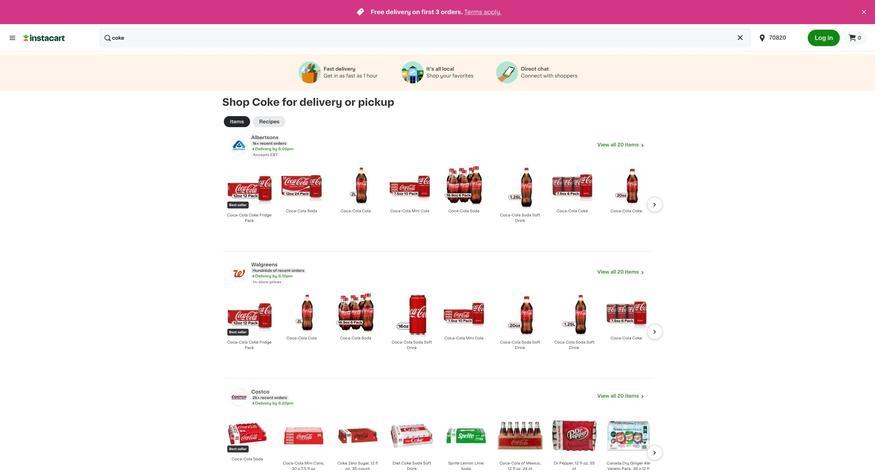 Task type: vqa. For each thing, say whether or not it's contained in the screenshot.
Coca-Cola Coke Fridge Pack IMAGE corresponding to item carousel Region corresponding to Albertsons show all 20 items Element
yes



Task type: describe. For each thing, give the bounding box(es) containing it.
coca-cola mini cans, 30 x 7.5 fl oz image
[[281, 414, 326, 459]]

coca-cola coke image for walgreens show all 20 items element
[[607, 293, 647, 333]]

albertsons show all 20 items element
[[251, 134, 598, 141]]

item carousel region for costco show all 20 items element
[[216, 411, 663, 471]]

diet coke soda soft drink image
[[390, 414, 434, 459]]

walgreens show all 20 items element
[[251, 262, 598, 268]]

limited time offer region
[[0, 0, 860, 24]]

coke zero sugar, 12 fl oz, 35-count image
[[336, 414, 380, 459]]

0 vertical spatial coca-cola mini cola image
[[390, 166, 430, 206]]

sprite lemon lime soda image
[[444, 414, 489, 459]]

dr pepper, 12 fl oz, 35 ct image
[[552, 414, 597, 459]]

coca-cola coke image for albertsons show all 20 items element
[[607, 166, 647, 206]]

coca-cola coke fridge pack image for 'item carousel' region associated with albertsons show all 20 items element
[[227, 166, 272, 210]]

1 horizontal spatial coca-cola mini cola image
[[444, 293, 484, 333]]

costco show all 20 items element
[[251, 389, 598, 396]]

item carousel region for albertsons show all 20 items element
[[216, 163, 663, 254]]

canada dry ginger ale variety pack, 36 x 12 fl oz image
[[607, 414, 651, 459]]



Task type: locate. For each thing, give the bounding box(es) containing it.
0 vertical spatial coca-cola cola image
[[336, 166, 376, 206]]

instacart logo image
[[23, 34, 65, 42]]

coca-cola mini cola image
[[390, 166, 430, 206], [444, 293, 484, 333]]

3 item carousel region from the top
[[216, 411, 663, 471]]

2 coca-cola coke fridge pack image from the top
[[227, 293, 272, 338]]

1 vertical spatial item carousel region
[[216, 290, 663, 382]]

coca-cola cola image
[[336, 166, 376, 206], [281, 293, 322, 333]]

coca-cola coke fridge pack image
[[227, 166, 272, 210], [227, 293, 272, 338]]

Search field
[[99, 28, 752, 48]]

coca-cola of mexico, 12 fl oz, 24 ct image
[[498, 414, 543, 459]]

coca-cola soda soft drink image
[[498, 166, 543, 210], [390, 293, 434, 338], [498, 293, 543, 338], [552, 293, 597, 338]]

2 vertical spatial item carousel region
[[216, 411, 663, 471]]

1 vertical spatial coca-cola mini cola image
[[444, 293, 484, 333]]

item carousel region
[[216, 163, 663, 254], [216, 290, 663, 382], [216, 411, 663, 471]]

0 horizontal spatial coca-cola cola image
[[281, 293, 322, 333]]

1 coca-cola coke fridge pack image from the top
[[227, 166, 272, 210]]

1 vertical spatial coca-cola coke fridge pack image
[[227, 293, 272, 338]]

1 item carousel region from the top
[[216, 163, 663, 254]]

None search field
[[99, 28, 752, 48]]

coca-cola coke fridge pack image for walgreens show all 20 items element 'item carousel' region
[[227, 293, 272, 338]]

1 horizontal spatial coca-cola cola image
[[336, 166, 376, 206]]

0 vertical spatial coca-cola coke fridge pack image
[[227, 166, 272, 210]]

coca-cola soda image
[[281, 166, 322, 206], [444, 166, 484, 206], [336, 293, 376, 333], [227, 414, 268, 455]]

0 horizontal spatial coca-cola mini cola image
[[390, 166, 430, 206]]

1 vertical spatial coca-cola cola image
[[281, 293, 322, 333]]

coca-cola coke image
[[552, 166, 593, 206], [607, 166, 647, 206], [607, 293, 647, 333]]

item carousel region for walgreens show all 20 items element
[[216, 290, 663, 382]]

2 item carousel region from the top
[[216, 290, 663, 382]]

0 vertical spatial item carousel region
[[216, 163, 663, 254]]



